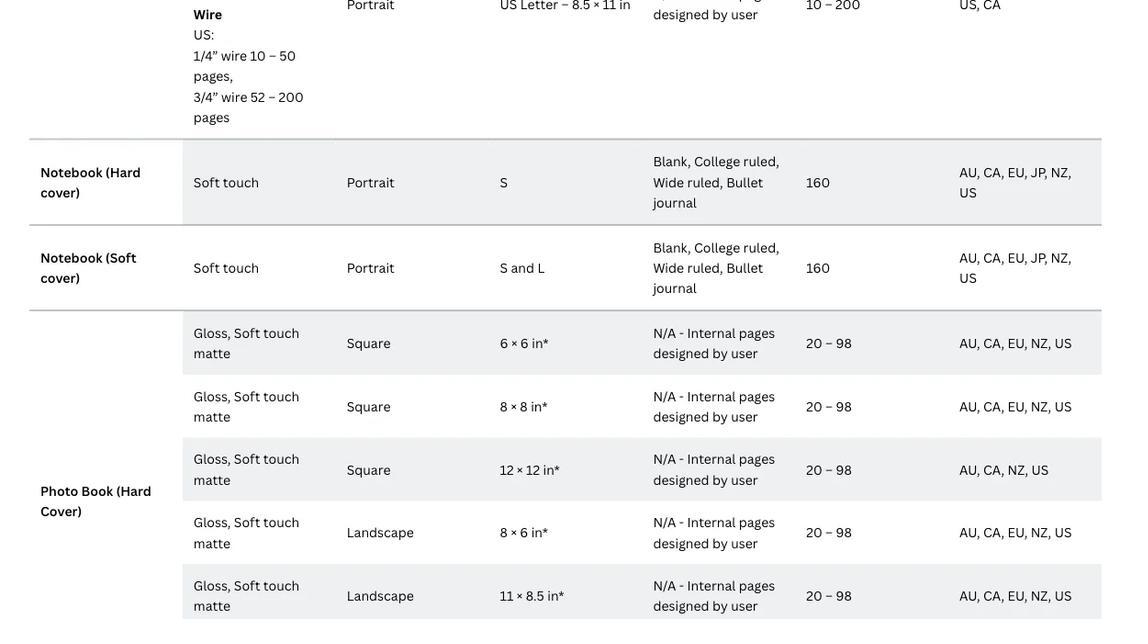 Task type: locate. For each thing, give the bounding box(es) containing it.
2 designed from the top
[[653, 344, 710, 362]]

portrait
[[347, 173, 395, 191], [347, 259, 395, 276]]

20 to 98 element
[[807, 334, 852, 352], [807, 397, 852, 415], [807, 460, 852, 478], [807, 524, 852, 541], [807, 587, 852, 604]]

in up 8.5
[[532, 524, 543, 541]]

notebook for notebook (soft cover)
[[40, 248, 102, 266]]

journal
[[653, 194, 697, 211], [653, 279, 697, 297]]

× down "6 by 6 inches" element
[[511, 397, 517, 415]]

designed for 12 × 12 in *
[[653, 471, 710, 488]]

20 – 98 for 8 × 8 in *
[[807, 397, 852, 415]]

1 20 – 98 from the top
[[807, 334, 852, 352]]

0 vertical spatial blank,
[[653, 153, 691, 170]]

0 vertical spatial 160
[[807, 173, 831, 191]]

2 user from the top
[[731, 344, 758, 362]]

6 up the 8 × 8 in *
[[521, 334, 529, 352]]

2 bullet from the top
[[727, 259, 764, 276]]

pages
[[739, 0, 775, 2], [194, 108, 230, 126], [739, 324, 775, 341], [739, 387, 775, 404], [739, 450, 775, 468], [739, 513, 775, 531], [739, 577, 775, 594]]

by for 11 × 8.5 in *
[[713, 597, 728, 615]]

2 n/a - internal pages designed by user from the top
[[653, 324, 775, 362]]

by for 12 × 12 in *
[[713, 471, 728, 488]]

8 up 11
[[500, 524, 508, 541]]

au,
[[960, 163, 981, 180], [960, 248, 981, 266], [960, 334, 981, 352], [960, 397, 981, 415], [960, 460, 981, 478], [960, 524, 981, 541], [960, 587, 981, 604]]

11
[[500, 587, 514, 604]]

0 vertical spatial landscape
[[347, 524, 414, 541]]

2 portrait from the top
[[347, 259, 395, 276]]

98 for 12 × 12 in *
[[836, 460, 852, 478]]

1 vertical spatial au, ca, eu, jp, nz, us
[[960, 248, 1072, 287]]

in
[[532, 334, 543, 352], [531, 397, 542, 415], [543, 460, 554, 478], [532, 524, 543, 541], [548, 587, 559, 604]]

1 jp, from the top
[[1031, 163, 1048, 180]]

6 - from the top
[[679, 577, 684, 594]]

jp,
[[1031, 163, 1048, 180], [1031, 248, 1048, 266]]

7 ca, from the top
[[984, 587, 1005, 604]]

internal
[[687, 0, 736, 2], [687, 324, 736, 341], [687, 387, 736, 404], [687, 450, 736, 468], [687, 513, 736, 531], [687, 577, 736, 594]]

-
[[679, 0, 684, 2], [679, 324, 684, 341], [679, 387, 684, 404], [679, 450, 684, 468], [679, 513, 684, 531], [679, 577, 684, 594]]

pages inside wire us: 1/4" wire 10 – 50 pages, 3/4" wire 52 – 200 pages
[[194, 108, 230, 126]]

gloss, for 11 × 8.5 in
[[194, 577, 231, 594]]

12 by 12 inches element
[[500, 460, 554, 478]]

n/a
[[653, 0, 676, 2], [653, 324, 676, 341], [653, 387, 676, 404], [653, 450, 676, 468], [653, 513, 676, 531], [653, 577, 676, 594]]

20 for 11 × 8.5 in *
[[807, 587, 823, 604]]

wire
[[221, 46, 247, 64], [221, 88, 248, 105]]

4 internal from the top
[[687, 450, 736, 468]]

3 n/a - internal pages designed by user from the top
[[653, 387, 775, 425]]

gloss,
[[194, 324, 231, 341], [194, 387, 231, 404], [194, 450, 231, 468], [194, 513, 231, 531], [194, 577, 231, 594]]

1 portrait from the top
[[347, 173, 395, 191]]

× for 12 × 12 in *
[[517, 460, 523, 478]]

12 up 8 × 6 in *
[[526, 460, 540, 478]]

internal for 11 × 8.5 in *
[[687, 577, 736, 594]]

2 college from the top
[[694, 238, 741, 256]]

1 blank, from the top
[[653, 153, 691, 170]]

1 horizontal spatial 12
[[526, 460, 540, 478]]

3 20 – 98 from the top
[[807, 460, 852, 478]]

5 by from the top
[[713, 534, 728, 551]]

gloss, for 8 × 6 in
[[194, 513, 231, 531]]

in for 6 × 6 in
[[532, 334, 543, 352]]

1 vertical spatial college
[[694, 238, 741, 256]]

cover) for notebook (soft cover)
[[40, 269, 80, 287]]

3 gloss, soft touch matte from the top
[[194, 450, 300, 488]]

wide
[[653, 173, 684, 191], [653, 259, 684, 276]]

4 - from the top
[[679, 450, 684, 468]]

journal for s and l
[[653, 279, 697, 297]]

8 for 8
[[500, 397, 508, 415]]

8 down "6 by 6 inches" element
[[500, 397, 508, 415]]

1 vertical spatial 160
[[807, 259, 831, 276]]

blank, college ruled, wide ruled, bullet journal
[[653, 153, 780, 211], [653, 238, 780, 297]]

0 vertical spatial wire
[[221, 46, 247, 64]]

5 98 from the top
[[836, 587, 852, 604]]

journal for s
[[653, 194, 697, 211]]

0 vertical spatial bullet
[[727, 173, 764, 191]]

98 for 8 × 6 in *
[[836, 524, 852, 541]]

8 by 6 inches element
[[500, 524, 543, 541]]

bullet
[[727, 173, 764, 191], [727, 259, 764, 276]]

1 s from the top
[[500, 173, 508, 191]]

by for 8 × 6 in *
[[713, 534, 728, 551]]

1 vertical spatial cover)
[[40, 269, 80, 287]]

designed
[[653, 5, 710, 23], [653, 344, 710, 362], [653, 408, 710, 425], [653, 471, 710, 488], [653, 534, 710, 551], [653, 597, 710, 615]]

s up s and l
[[500, 173, 508, 191]]

user for 8 × 8 in *
[[731, 408, 758, 425]]

0 vertical spatial s
[[500, 173, 508, 191]]

8 by 8 inches element
[[500, 397, 542, 415]]

5 n/a - internal pages designed by user from the top
[[653, 513, 775, 551]]

2 soft touch from the top
[[194, 259, 259, 276]]

20 – 98
[[807, 334, 852, 352], [807, 397, 852, 415], [807, 460, 852, 478], [807, 524, 852, 541], [807, 587, 852, 604]]

× for 6 × 6 in *
[[512, 334, 518, 352]]

jp, for s
[[1031, 163, 1048, 180]]

× down 8 by 8 inches element
[[517, 460, 523, 478]]

pages for 10 to 200 "element"
[[739, 0, 775, 2]]

20 to 98 element for 8 × 8 in *
[[807, 397, 852, 415]]

jp, for s and l
[[1031, 248, 1048, 266]]

internal for 8 × 6 in *
[[687, 513, 736, 531]]

160 for s and l
[[807, 259, 831, 276]]

nz,
[[1051, 163, 1072, 180], [1051, 248, 1072, 266], [1031, 334, 1052, 352], [1031, 397, 1052, 415], [1008, 460, 1029, 478], [1031, 524, 1052, 541], [1031, 587, 1052, 604]]

soft touch
[[194, 173, 259, 191], [194, 259, 259, 276]]

*
[[543, 334, 549, 352], [542, 397, 548, 415], [554, 460, 560, 478], [543, 524, 548, 541], [559, 587, 565, 604]]

au, ca, eu, nz, us
[[960, 334, 1072, 352], [960, 397, 1072, 415], [960, 524, 1072, 541], [960, 587, 1072, 604]]

ruled,
[[744, 153, 780, 170], [688, 173, 724, 191], [744, 238, 780, 256], [688, 259, 724, 276]]

5 gloss, from the top
[[194, 577, 231, 594]]

5 - from the top
[[679, 513, 684, 531]]

user
[[731, 5, 758, 23], [731, 344, 758, 362], [731, 408, 758, 425], [731, 471, 758, 488], [731, 534, 758, 551], [731, 597, 758, 615]]

1 vertical spatial s
[[500, 259, 508, 276]]

in for 8 × 6 in
[[532, 524, 543, 541]]

2 wide from the top
[[653, 259, 684, 276]]

5 matte from the top
[[194, 597, 231, 615]]

0 vertical spatial portrait
[[347, 173, 395, 191]]

portrait for s
[[347, 173, 395, 191]]

1 vertical spatial (hard
[[116, 482, 151, 499]]

2 internal from the top
[[687, 324, 736, 341]]

user for 8 × 6 in *
[[731, 534, 758, 551]]

1 journal from the top
[[653, 194, 697, 211]]

8 for 6
[[500, 524, 508, 541]]

12 down 8 by 8 inches element
[[500, 460, 514, 478]]

4 n/a - internal pages designed by user from the top
[[653, 450, 775, 488]]

au, ca, nz, us
[[960, 460, 1049, 478]]

1 au, ca, eu, jp, nz, us from the top
[[960, 163, 1072, 201]]

matte
[[194, 344, 231, 362], [194, 408, 231, 425], [194, 471, 231, 488], [194, 534, 231, 551], [194, 597, 231, 615]]

1 user from the top
[[731, 5, 758, 23]]

1 20 from the top
[[807, 334, 823, 352]]

2 20 – 98 from the top
[[807, 397, 852, 415]]

0 vertical spatial cover)
[[40, 183, 80, 201]]

us
[[960, 183, 977, 201], [960, 269, 977, 287], [1055, 334, 1072, 352], [1055, 397, 1072, 415], [1032, 460, 1049, 478], [1055, 524, 1072, 541], [1055, 587, 1072, 604]]

2 blank, from the top
[[653, 238, 691, 256]]

eu,
[[1008, 163, 1028, 180], [1008, 248, 1028, 266], [1008, 334, 1028, 352], [1008, 397, 1028, 415], [1008, 524, 1028, 541], [1008, 587, 1028, 604]]

notebook inside notebook (soft cover)
[[40, 248, 102, 266]]

6 n/a from the top
[[653, 577, 676, 594]]

2 gloss, from the top
[[194, 387, 231, 404]]

20 – 98 for 8 × 6 in *
[[807, 524, 852, 541]]

4 au, from the top
[[960, 397, 981, 415]]

3 au, from the top
[[960, 334, 981, 352]]

college for s and l
[[694, 238, 741, 256]]

3 98 from the top
[[836, 460, 852, 478]]

* for 11 × 8.5 in
[[559, 587, 565, 604]]

in for 12 × 12 in
[[543, 460, 554, 478]]

6 for 6
[[521, 334, 529, 352]]

0 vertical spatial (hard
[[105, 163, 141, 180]]

6 by from the top
[[713, 597, 728, 615]]

pages for the 20 to 98 element related to 12 × 12 in *
[[739, 450, 775, 468]]

landscape
[[347, 524, 414, 541], [347, 587, 414, 604]]

20 to 98 element for 12 × 12 in *
[[807, 460, 852, 478]]

5 20 from the top
[[807, 587, 823, 604]]

4 20 to 98 element from the top
[[807, 524, 852, 541]]

(hard right book
[[116, 482, 151, 499]]

4 20 from the top
[[807, 524, 823, 541]]

n/a for 12 × 12 in *
[[653, 450, 676, 468]]

2 jp, from the top
[[1031, 248, 1048, 266]]

8 × 6 in *
[[500, 524, 548, 541]]

3 designed from the top
[[653, 408, 710, 425]]

× for 8 × 8 in *
[[511, 397, 517, 415]]

matte for 8 × 6 in *
[[194, 534, 231, 551]]

4 n/a from the top
[[653, 450, 676, 468]]

160
[[807, 173, 831, 191], [807, 259, 831, 276]]

20 for 8 × 8 in *
[[807, 397, 823, 415]]

× up 11
[[511, 524, 517, 541]]

s for s and l
[[500, 259, 508, 276]]

wire left 52
[[221, 88, 248, 105]]

11 × 8.5 in *
[[500, 587, 565, 604]]

in up 12 × 12 in *
[[531, 397, 542, 415]]

1 college from the top
[[694, 153, 741, 170]]

(hard inside 'photo book (hard cover)'
[[116, 482, 151, 499]]

in up the 8 × 8 in *
[[532, 334, 543, 352]]

3 internal from the top
[[687, 387, 736, 404]]

0 vertical spatial au, ca, eu, jp, nz, us
[[960, 163, 1072, 201]]

6 up 8 by 8 inches element
[[500, 334, 508, 352]]

–
[[269, 46, 276, 64], [268, 88, 276, 105], [826, 334, 833, 352], [826, 397, 833, 415], [826, 460, 833, 478], [826, 524, 833, 541], [826, 587, 833, 604]]

3 20 from the top
[[807, 460, 823, 478]]

12
[[500, 460, 514, 478], [526, 460, 540, 478]]

20 for 12 × 12 in *
[[807, 460, 823, 478]]

1 vertical spatial jp,
[[1031, 248, 1048, 266]]

notebook inside notebook (hard cover)
[[40, 163, 102, 180]]

1 vertical spatial blank,
[[653, 238, 691, 256]]

cover)
[[40, 183, 80, 201], [40, 269, 80, 287]]

3 20 to 98 element from the top
[[807, 460, 852, 478]]

s left and
[[500, 259, 508, 276]]

5 designed from the top
[[653, 534, 710, 551]]

5 20 – 98 from the top
[[807, 587, 852, 604]]

3/4"
[[194, 88, 218, 105]]

8 × 8 in *
[[500, 397, 548, 415]]

4 user from the top
[[731, 471, 758, 488]]

soft touch for (hard
[[194, 173, 259, 191]]

gloss, soft touch matte
[[194, 324, 300, 362], [194, 387, 300, 425], [194, 450, 300, 488], [194, 513, 300, 551], [194, 577, 300, 615]]

2 gloss, soft touch matte from the top
[[194, 387, 300, 425]]

bullet for s and l
[[727, 259, 764, 276]]

square
[[347, 334, 391, 352], [347, 397, 391, 415], [347, 460, 391, 478]]

8
[[500, 397, 508, 415], [520, 397, 528, 415], [500, 524, 508, 541]]

0 horizontal spatial 12
[[500, 460, 514, 478]]

by
[[713, 5, 728, 23], [713, 344, 728, 362], [713, 408, 728, 425], [713, 471, 728, 488], [713, 534, 728, 551], [713, 597, 728, 615]]

s
[[500, 173, 508, 191], [500, 259, 508, 276]]

× right 11
[[517, 587, 523, 604]]

1 landscape from the top
[[347, 524, 414, 541]]

cover) for notebook (hard cover)
[[40, 183, 80, 201]]

2 au, ca, eu, nz, us from the top
[[960, 397, 1072, 415]]

0 vertical spatial wide
[[653, 173, 684, 191]]

ca,
[[984, 163, 1005, 180], [984, 248, 1005, 266], [984, 334, 1005, 352], [984, 397, 1005, 415], [984, 460, 1005, 478], [984, 524, 1005, 541], [984, 587, 1005, 604]]

cover) inside notebook (hard cover)
[[40, 183, 80, 201]]

4 gloss, from the top
[[194, 513, 231, 531]]

3 au, ca, eu, nz, us from the top
[[960, 524, 1072, 541]]

×
[[512, 334, 518, 352], [511, 397, 517, 415], [517, 460, 523, 478], [511, 524, 517, 541], [517, 587, 523, 604]]

* for 12 × 12 in
[[554, 460, 560, 478]]

5 gloss, soft touch matte from the top
[[194, 577, 300, 615]]

1 vertical spatial square
[[347, 397, 391, 415]]

× up 8 by 8 inches element
[[512, 334, 518, 352]]

college
[[694, 153, 741, 170], [694, 238, 741, 256]]

98 for 8 × 8 in *
[[836, 397, 852, 415]]

gloss, soft touch matte for 11 × 8.5 in
[[194, 577, 300, 615]]

6 n/a - internal pages designed by user from the top
[[653, 577, 775, 615]]

gloss, soft touch matte for 8 × 8 in
[[194, 387, 300, 425]]

3 user from the top
[[731, 408, 758, 425]]

* for 8 × 6 in
[[543, 524, 548, 541]]

0 vertical spatial blank, college ruled, wide ruled, bullet journal
[[653, 153, 780, 211]]

2 au, ca, eu, jp, nz, us from the top
[[960, 248, 1072, 287]]

2 20 from the top
[[807, 397, 823, 415]]

landscape for 8 × 6 in
[[347, 524, 414, 541]]

6 for 8
[[520, 524, 528, 541]]

book
[[81, 482, 113, 499]]

6
[[500, 334, 508, 352], [521, 334, 529, 352], [520, 524, 528, 541]]

4 matte from the top
[[194, 534, 231, 551]]

4 20 – 98 from the top
[[807, 524, 852, 541]]

(soft
[[105, 248, 136, 266]]

52
[[251, 88, 265, 105]]

0 vertical spatial college
[[694, 153, 741, 170]]

2 eu, from the top
[[1008, 248, 1028, 266]]

20 for 8 × 6 in *
[[807, 524, 823, 541]]

gloss, for 12 × 12 in
[[194, 450, 231, 468]]

n/a - internal pages designed by user for 11 × 8.5 in *
[[653, 577, 775, 615]]

au, ca, eu, nz, us for 11 × 8.5 in *
[[960, 587, 1072, 604]]

0 vertical spatial jp,
[[1031, 163, 1048, 180]]

1 vertical spatial wide
[[653, 259, 684, 276]]

in up 8 × 6 in *
[[543, 460, 554, 478]]

touch
[[223, 173, 259, 191], [223, 259, 259, 276], [263, 324, 300, 341], [263, 387, 300, 404], [263, 450, 300, 468], [263, 513, 300, 531], [263, 577, 300, 594]]

2 s from the top
[[500, 259, 508, 276]]

2 landscape from the top
[[347, 587, 414, 604]]

2 journal from the top
[[653, 279, 697, 297]]

6 × 6 in *
[[500, 334, 549, 352]]

20 to 98 element for 8 × 6 in *
[[807, 524, 852, 541]]

20
[[807, 334, 823, 352], [807, 397, 823, 415], [807, 460, 823, 478], [807, 524, 823, 541], [807, 587, 823, 604]]

soft
[[194, 173, 220, 191], [194, 259, 220, 276], [234, 324, 260, 341], [234, 387, 260, 404], [234, 450, 260, 468], [234, 513, 260, 531], [234, 577, 260, 594]]

2 160 from the top
[[807, 259, 831, 276]]

1 matte from the top
[[194, 344, 231, 362]]

2 blank, college ruled, wide ruled, bullet journal from the top
[[653, 238, 780, 297]]

square for 12 × 12 in
[[347, 460, 391, 478]]

1 bullet from the top
[[727, 173, 764, 191]]

0 vertical spatial soft touch
[[194, 173, 259, 191]]

user for 11 × 8.5 in *
[[731, 597, 758, 615]]

1 au, from the top
[[960, 163, 981, 180]]

blank,
[[653, 153, 691, 170], [653, 238, 691, 256]]

pages,
[[194, 67, 233, 84]]

(hard up (soft
[[105, 163, 141, 180]]

(hard
[[105, 163, 141, 180], [116, 482, 151, 499]]

n/a - internal pages designed by user
[[653, 0, 775, 23], [653, 324, 775, 362], [653, 387, 775, 425], [653, 450, 775, 488], [653, 513, 775, 551], [653, 577, 775, 615]]

0 vertical spatial journal
[[653, 194, 697, 211]]

in right 8.5
[[548, 587, 559, 604]]

wide for s and l
[[653, 259, 684, 276]]

1 blank, college ruled, wide ruled, bullet journal from the top
[[653, 153, 780, 211]]

1 vertical spatial blank, college ruled, wide ruled, bullet journal
[[653, 238, 780, 297]]

6 internal from the top
[[687, 577, 736, 594]]

1 vertical spatial journal
[[653, 279, 697, 297]]

- for 8 × 8 in *
[[679, 387, 684, 404]]

cover)
[[40, 502, 82, 520]]

5 internal from the top
[[687, 513, 736, 531]]

cover) inside notebook (soft cover)
[[40, 269, 80, 287]]

au, ca, eu, jp, nz, us
[[960, 163, 1072, 201], [960, 248, 1072, 287]]

- for 12 × 12 in *
[[679, 450, 684, 468]]

matte for 8 × 8 in *
[[194, 408, 231, 425]]

4 ca, from the top
[[984, 397, 1005, 415]]

* for 6 × 6 in
[[543, 334, 549, 352]]

2 vertical spatial square
[[347, 460, 391, 478]]

3 n/a from the top
[[653, 387, 676, 404]]

1 vertical spatial landscape
[[347, 587, 414, 604]]

0 vertical spatial square
[[347, 334, 391, 352]]

notebook
[[40, 163, 102, 180], [40, 248, 102, 266]]

1 vertical spatial bullet
[[727, 259, 764, 276]]

au, ca, eu, jp, nz, us for s and l
[[960, 248, 1072, 287]]

1 vertical spatial soft touch
[[194, 259, 259, 276]]

1 internal from the top
[[687, 0, 736, 2]]

1 vertical spatial portrait
[[347, 259, 395, 276]]

6 down 12 by 12 inches element
[[520, 524, 528, 541]]

1 vertical spatial notebook
[[40, 248, 102, 266]]

wire left 10
[[221, 46, 247, 64]]

0 vertical spatial notebook
[[40, 163, 102, 180]]

98
[[836, 334, 852, 352], [836, 397, 852, 415], [836, 460, 852, 478], [836, 524, 852, 541], [836, 587, 852, 604]]



Task type: describe. For each thing, give the bounding box(es) containing it.
20 to 98 element for 11 × 8.5 in *
[[807, 587, 852, 604]]

(hard inside notebook (hard cover)
[[105, 163, 141, 180]]

2 12 from the left
[[526, 460, 540, 478]]

pages for 8 × 8 in *'s the 20 to 98 element
[[739, 387, 775, 404]]

2 n/a from the top
[[653, 324, 676, 341]]

5 ca, from the top
[[984, 460, 1005, 478]]

wire
[[194, 5, 222, 23]]

notebook for notebook (hard cover)
[[40, 163, 102, 180]]

1 n/a from the top
[[653, 0, 676, 2]]

5 eu, from the top
[[1008, 524, 1028, 541]]

1 - from the top
[[679, 0, 684, 2]]

n/a for 8 × 6 in *
[[653, 513, 676, 531]]

10
[[250, 46, 266, 64]]

notebook (hard cover)
[[40, 163, 141, 201]]

1 12 from the left
[[500, 460, 514, 478]]

98 for 11 × 8.5 in *
[[836, 587, 852, 604]]

landscape for 11 × 8.5 in
[[347, 587, 414, 604]]

in for 11 × 8.5 in
[[548, 587, 559, 604]]

* for 8 × 8 in
[[542, 397, 548, 415]]

internal for 8 × 8 in *
[[687, 387, 736, 404]]

au, ca, eu, nz, us for 8 × 8 in *
[[960, 397, 1072, 415]]

wide for s
[[653, 173, 684, 191]]

- for 8 × 6 in *
[[679, 513, 684, 531]]

soft touch for (soft
[[194, 259, 259, 276]]

matte for 12 × 12 in *
[[194, 471, 231, 488]]

gloss, soft touch matte for 12 × 12 in
[[194, 450, 300, 488]]

3 ca, from the top
[[984, 334, 1005, 352]]

- for 11 × 8.5 in *
[[679, 577, 684, 594]]

1/4"
[[194, 46, 218, 64]]

portrait for s and l
[[347, 259, 395, 276]]

1 gloss, soft touch matte from the top
[[194, 324, 300, 362]]

1 gloss, from the top
[[194, 324, 231, 341]]

au, ca, eu, jp, nz, us for s
[[960, 163, 1072, 201]]

gloss, for 8 × 8 in
[[194, 387, 231, 404]]

au, ca, eu, nz, us for 8 × 6 in *
[[960, 524, 1072, 541]]

internal for 12 × 12 in *
[[687, 450, 736, 468]]

6 au, from the top
[[960, 524, 981, 541]]

n/a for 8 × 8 in *
[[653, 387, 676, 404]]

blank, for s
[[653, 153, 691, 170]]

us:
[[194, 26, 214, 43]]

s for s
[[500, 173, 508, 191]]

20 – 98 for 12 × 12 in *
[[807, 460, 852, 478]]

6 by 6 inches element
[[500, 334, 543, 352]]

by for 8 × 8 in *
[[713, 408, 728, 425]]

1 designed from the top
[[653, 5, 710, 23]]

in for 8 × 8 in
[[531, 397, 542, 415]]

n/a - internal pages designed by user for 8 × 8 in *
[[653, 387, 775, 425]]

1 square from the top
[[347, 334, 391, 352]]

4 eu, from the top
[[1008, 397, 1028, 415]]

gloss, soft touch matte for 8 × 6 in
[[194, 513, 300, 551]]

1 20 to 98 element from the top
[[807, 334, 852, 352]]

designed for 8 × 6 in *
[[653, 534, 710, 551]]

20 – 98 for 11 × 8.5 in *
[[807, 587, 852, 604]]

photo
[[40, 482, 78, 499]]

1 au, ca, eu, nz, us from the top
[[960, 334, 1072, 352]]

1 98 from the top
[[836, 334, 852, 352]]

n/a - internal pages designed by user for 12 × 12 in *
[[653, 450, 775, 488]]

1 eu, from the top
[[1008, 163, 1028, 180]]

and
[[511, 259, 535, 276]]

college for s
[[694, 153, 741, 170]]

designed for 11 × 8.5 in *
[[653, 597, 710, 615]]

pages for 8 × 6 in *'s the 20 to 98 element
[[739, 513, 775, 531]]

wire us: 1/4" wire 10 – 50 pages, 3/4" wire 52 – 200 pages
[[194, 5, 304, 126]]

5 au, from the top
[[960, 460, 981, 478]]

6 eu, from the top
[[1008, 587, 1028, 604]]

n/a for 11 × 8.5 in *
[[653, 577, 676, 594]]

7 au, from the top
[[960, 587, 981, 604]]

photo book (hard cover)
[[40, 482, 151, 520]]

l
[[538, 259, 545, 276]]

matte for 11 × 8.5 in *
[[194, 597, 231, 615]]

8.5
[[526, 587, 545, 604]]

200
[[279, 88, 304, 105]]

× for 8 × 6 in *
[[511, 524, 517, 541]]

160 for s
[[807, 173, 831, 191]]

11 by 8.5 inches element
[[500, 587, 559, 604]]

blank, college ruled, wide ruled, bullet journal for s and l
[[653, 238, 780, 297]]

2 ca, from the top
[[984, 248, 1005, 266]]

s and l
[[500, 259, 545, 276]]

1 n/a - internal pages designed by user from the top
[[653, 0, 775, 23]]

6 ca, from the top
[[984, 524, 1005, 541]]

50
[[280, 46, 296, 64]]

bullet for s
[[727, 173, 764, 191]]

2 au, from the top
[[960, 248, 981, 266]]

1 by from the top
[[713, 5, 728, 23]]

8.5 by 11 inches element
[[572, 0, 631, 12]]

10 to 200 element
[[807, 0, 861, 12]]

1 vertical spatial wire
[[221, 88, 248, 105]]

2 by from the top
[[713, 344, 728, 362]]

8 down 6 × 6 in *
[[520, 397, 528, 415]]

n/a - internal pages designed by user for 8 × 6 in *
[[653, 513, 775, 551]]

3 eu, from the top
[[1008, 334, 1028, 352]]

12 × 12 in *
[[500, 460, 560, 478]]

1 ca, from the top
[[984, 163, 1005, 180]]

designed for 8 × 8 in *
[[653, 408, 710, 425]]

pages for the 20 to 98 element corresponding to 11 × 8.5 in *
[[739, 577, 775, 594]]

notebook (soft cover)
[[40, 248, 136, 287]]

2 - from the top
[[679, 324, 684, 341]]

blank, college ruled, wide ruled, bullet journal for s
[[653, 153, 780, 211]]

blank, for s and l
[[653, 238, 691, 256]]

user for 12 × 12 in *
[[731, 471, 758, 488]]



Task type: vqa. For each thing, say whether or not it's contained in the screenshot.


